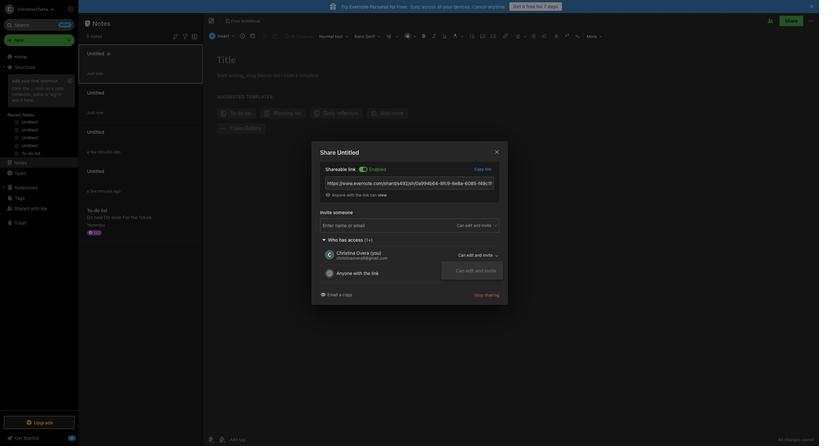 Task type: vqa. For each thing, say whether or not it's contained in the screenshot.
tree
yes



Task type: describe. For each thing, give the bounding box(es) containing it.
indent image
[[530, 31, 539, 41]]

link inside button
[[485, 167, 492, 172]]

now inside to-do list do now do soon for the future
[[94, 214, 103, 220]]

1 just from the top
[[87, 71, 95, 76]]

1 a few minutes ago from the top
[[87, 149, 121, 154]]

enabled
[[369, 166, 386, 172]]

checklist image
[[489, 31, 498, 41]]

with for anyone with the link
[[354, 271, 362, 276]]

link down the christinaovera9@gmail.com
[[372, 271, 379, 276]]

to-do list do now do soon for the future
[[87, 208, 152, 220]]

anyone for anyone with the link can view
[[332, 193, 346, 198]]

future
[[139, 214, 152, 220]]

and for can edit and invite link
[[476, 268, 484, 274]]

can edit and invite for christina overa (you) access dropdown field
[[459, 253, 493, 258]]

...
[[30, 86, 35, 91]]

across
[[422, 4, 436, 9]]

1 do from the left
[[87, 214, 93, 220]]

days
[[548, 4, 558, 9]]

notebook
[[241, 18, 261, 23]]

edit for select permission field
[[466, 223, 473, 228]]

christina overa (you) christinaovera9@gmail.com
[[337, 250, 388, 261]]

shared
[[14, 206, 29, 211]]

invite for can edit and invite link
[[485, 268, 497, 274]]

(you)
[[370, 250, 381, 256]]

tags button
[[0, 193, 78, 203]]

notes inside notes "link"
[[14, 160, 27, 165]]

me
[[41, 206, 47, 211]]

new
[[14, 37, 24, 43]]

your inside tree
[[21, 78, 30, 83]]

font color image
[[402, 31, 419, 41]]

expand note image
[[208, 17, 216, 25]]

devices.
[[454, 4, 471, 9]]

try evernote personal for free: sync across all your devices. cancel anytime.
[[341, 4, 506, 9]]

bold image
[[419, 31, 429, 41]]

0 vertical spatial now
[[96, 71, 104, 76]]

notebooks link
[[0, 182, 78, 193]]

anyone for anyone with the link
[[337, 271, 352, 276]]

shared with me
[[14, 206, 47, 211]]

shortcuts button
[[0, 62, 78, 72]]

1 just now from the top
[[87, 71, 104, 76]]

0/3
[[94, 230, 100, 235]]

yesterday
[[87, 223, 105, 228]]

underline image
[[440, 31, 450, 41]]

link left shared link switcher icon
[[348, 166, 356, 172]]

font size image
[[384, 31, 401, 41]]

get it free for 7 days
[[514, 4, 558, 9]]

icon
[[36, 86, 44, 91]]

can for can edit and invite link
[[456, 268, 465, 274]]

edit for christina overa (you) access dropdown field
[[467, 253, 474, 258]]

list
[[101, 208, 108, 213]]

for for free:
[[390, 4, 396, 9]]

trash
[[14, 220, 26, 226]]

2 few from the top
[[90, 189, 97, 194]]

overa
[[357, 250, 369, 256]]

share untitled
[[320, 149, 359, 156]]

stop sharing button
[[474, 292, 499, 298]]

anyone with the link can view
[[332, 193, 387, 198]]

invite someone
[[320, 210, 353, 215]]

click
[[12, 86, 22, 91]]

tags
[[15, 195, 25, 201]]

with for shared with me
[[31, 206, 39, 211]]

evernote
[[350, 4, 369, 9]]

copy link button
[[475, 166, 492, 172]]

shareable link
[[325, 166, 356, 172]]

home link
[[0, 51, 79, 62]]

numbered list image
[[479, 31, 488, 41]]

sharing
[[485, 292, 499, 298]]

christina
[[337, 250, 355, 256]]

edit for can edit and invite link
[[466, 268, 474, 274]]

the inside to-do list do now do soon for the future
[[131, 214, 138, 220]]

tasks
[[14, 170, 26, 176]]

for for 7
[[537, 4, 543, 9]]

changes
[[785, 437, 802, 442]]

expand notebooks image
[[2, 185, 7, 190]]

more image
[[585, 31, 605, 41]]

task image
[[238, 31, 247, 41]]

or
[[45, 92, 49, 97]]

2 minutes from the top
[[98, 189, 113, 194]]

who has access (1+)
[[328, 237, 373, 243]]

5
[[86, 33, 89, 39]]

can edit and invite link
[[442, 266, 503, 276]]

new button
[[4, 34, 75, 46]]

shared with me link
[[0, 203, 78, 214]]

tree containing home
[[0, 51, 79, 410]]

outdent image
[[540, 31, 549, 41]]

heading level image
[[317, 31, 351, 41]]

1 vertical spatial notes
[[23, 112, 34, 117]]

2 ago from the top
[[114, 189, 121, 194]]

shared link switcher image
[[363, 167, 367, 171]]

settings image
[[67, 5, 75, 13]]

highlight image
[[450, 31, 466, 41]]

copy link
[[475, 167, 492, 172]]

can edit and invite for can edit and invite link
[[456, 268, 497, 274]]

5 notes
[[86, 33, 102, 39]]

who
[[328, 237, 338, 243]]

recent notes
[[8, 112, 34, 117]]

do
[[94, 208, 100, 213]]

first
[[231, 18, 240, 23]]

icon on a note, notebook, stack or tag to add it here.
[[12, 86, 65, 103]]

Christina Overa (you) Access dropdown field
[[446, 253, 499, 259]]

1 minutes from the top
[[98, 149, 113, 154]]

note window element
[[203, 13, 820, 446]]

for
[[123, 214, 130, 220]]

all
[[779, 437, 784, 442]]

shortcuts
[[15, 64, 35, 70]]

note,
[[55, 86, 65, 91]]

invite for select permission field
[[482, 223, 492, 228]]

recent
[[8, 112, 21, 117]]

trash link
[[0, 218, 78, 228]]

shortcut
[[40, 78, 58, 83]]

add your first shortcut
[[12, 78, 58, 83]]

all changes saved
[[779, 437, 814, 442]]

bulleted list image
[[468, 31, 477, 41]]

calendar event image
[[248, 31, 257, 41]]

it inside button
[[523, 4, 526, 9]]

share for share untitled
[[320, 149, 336, 156]]

tasks button
[[0, 168, 78, 178]]

notebook,
[[12, 92, 32, 97]]



Task type: locate. For each thing, give the bounding box(es) containing it.
with down the christinaovera9@gmail.com
[[354, 271, 362, 276]]

0 vertical spatial ago
[[114, 149, 121, 154]]

untitled
[[87, 51, 104, 56], [87, 90, 104, 95], [87, 129, 104, 135], [337, 149, 359, 156], [87, 168, 104, 174]]

tree
[[0, 51, 79, 410]]

can up christina overa (you) access dropdown field
[[457, 223, 464, 228]]

anyone down christina
[[337, 271, 352, 276]]

0 vertical spatial your
[[443, 4, 453, 9]]

edit inside christina overa (you) access dropdown field
[[467, 253, 474, 258]]

can edit and invite inside christina overa (you) access dropdown field
[[459, 253, 493, 258]]

with up someone
[[347, 193, 355, 198]]

0 vertical spatial just
[[87, 71, 95, 76]]

can for christina overa (you) access dropdown field
[[459, 253, 466, 258]]

1 vertical spatial edit
[[467, 253, 474, 258]]

0 vertical spatial notes
[[93, 20, 111, 27]]

0 vertical spatial it
[[523, 4, 526, 9]]

personal
[[370, 4, 389, 9]]

1 vertical spatial and
[[475, 253, 482, 258]]

your up click the ...
[[21, 78, 30, 83]]

2 vertical spatial and
[[476, 268, 484, 274]]

invite inside christina overa (you) access dropdown field
[[483, 253, 493, 258]]

do
[[87, 214, 93, 220], [104, 214, 110, 220]]

the left the can
[[356, 193, 362, 198]]

the
[[23, 86, 29, 91], [356, 193, 362, 198], [131, 214, 138, 220], [364, 271, 370, 276]]

can edit and invite
[[457, 223, 492, 228], [459, 253, 493, 258], [456, 268, 497, 274]]

get
[[514, 4, 521, 9]]

notes up notes
[[93, 20, 111, 27]]

can edit and invite up can edit and invite link
[[459, 253, 493, 258]]

0 horizontal spatial share
[[320, 149, 336, 156]]

can edit and invite for select permission field
[[457, 223, 492, 228]]

1 few from the top
[[90, 149, 97, 154]]

and up christina overa (you) access dropdown field
[[474, 223, 481, 228]]

get it free for 7 days button
[[510, 2, 562, 11]]

for left free:
[[390, 4, 396, 9]]

1 horizontal spatial it
[[523, 4, 526, 9]]

edit inside can edit and invite link
[[466, 268, 474, 274]]

0 vertical spatial invite
[[482, 223, 492, 228]]

for inside button
[[537, 4, 543, 9]]

2 vertical spatial can
[[456, 268, 465, 274]]

minutes
[[98, 149, 113, 154], [98, 189, 113, 194]]

edit inside select permission field
[[466, 223, 473, 228]]

edit up christina overa (you) access dropdown field
[[466, 223, 473, 228]]

just
[[87, 71, 95, 76], [87, 110, 95, 115]]

1 for from the left
[[537, 4, 543, 9]]

saved
[[803, 437, 814, 442]]

with
[[347, 193, 355, 198], [31, 206, 39, 211], [354, 271, 362, 276]]

1 vertical spatial anyone
[[337, 271, 352, 276]]

0 vertical spatial edit
[[466, 223, 473, 228]]

notes right recent
[[23, 112, 34, 117]]

the down the christinaovera9@gmail.com
[[364, 271, 370, 276]]

2 for from the left
[[390, 4, 396, 9]]

add tag image
[[218, 436, 226, 444]]

1 vertical spatial it
[[20, 97, 23, 103]]

stack
[[33, 92, 44, 97]]

free
[[527, 4, 536, 9]]

0 vertical spatial few
[[90, 149, 97, 154]]

2 vertical spatial can edit and invite
[[456, 268, 497, 274]]

home
[[14, 54, 27, 59]]

can up can edit and invite link
[[459, 253, 466, 258]]

add
[[12, 78, 20, 83]]

notebooks
[[15, 185, 38, 190]]

0 vertical spatial share
[[786, 18, 798, 24]]

it right get
[[523, 4, 526, 9]]

0 vertical spatial minutes
[[98, 149, 113, 154]]

and for christina overa (you) access dropdown field
[[475, 253, 482, 258]]

notes up tasks
[[14, 160, 27, 165]]

for
[[537, 4, 543, 9], [390, 4, 396, 9]]

italic image
[[430, 31, 439, 41]]

can edit and invite inside can edit and invite link
[[456, 268, 497, 274]]

2 vertical spatial invite
[[485, 268, 497, 274]]

and for select permission field
[[474, 223, 481, 228]]

shareable
[[325, 166, 347, 172]]

0 vertical spatial and
[[474, 223, 481, 228]]

insert image
[[207, 31, 237, 41]]

0 horizontal spatial do
[[87, 214, 93, 220]]

invite inside select permission field
[[482, 223, 492, 228]]

0 horizontal spatial your
[[21, 78, 30, 83]]

0 vertical spatial just now
[[87, 71, 104, 76]]

a inside icon on a note, notebook, stack or tag to add it here.
[[51, 86, 54, 91]]

notes
[[90, 33, 102, 39]]

edit up can edit and invite link
[[467, 253, 474, 258]]

copy
[[343, 292, 352, 297]]

1 vertical spatial can edit and invite
[[459, 253, 493, 258]]

can inside christina overa (you) access dropdown field
[[459, 253, 466, 258]]

1 vertical spatial ago
[[114, 189, 121, 194]]

1 vertical spatial now
[[96, 110, 104, 115]]

can for select permission field
[[457, 223, 464, 228]]

group
[[0, 72, 78, 160]]

group containing add your first shortcut
[[0, 72, 78, 160]]

link right copy
[[485, 167, 492, 172]]

invite
[[320, 210, 332, 215]]

and inside christina overa (you) access dropdown field
[[475, 253, 482, 258]]

add
[[12, 97, 19, 103]]

0 horizontal spatial for
[[390, 4, 396, 9]]

insert link image
[[501, 31, 510, 41]]

first
[[31, 78, 39, 83]]

1 vertical spatial share
[[320, 149, 336, 156]]

1 vertical spatial your
[[21, 78, 30, 83]]

try
[[341, 4, 348, 9]]

to
[[58, 92, 62, 97]]

anyone up invite someone
[[332, 193, 346, 198]]

do down list
[[104, 214, 110, 220]]

all
[[437, 4, 442, 9]]

first notebook button
[[223, 16, 263, 26]]

can inside select permission field
[[457, 223, 464, 228]]

tag
[[50, 92, 56, 97]]

it down notebook,
[[20, 97, 23, 103]]

edit
[[466, 223, 473, 228], [467, 253, 474, 258], [466, 268, 474, 274]]

1 vertical spatial invite
[[483, 253, 493, 258]]

1 horizontal spatial share
[[786, 18, 798, 24]]

email
[[327, 292, 338, 297]]

can edit and invite up christina overa (you) access dropdown field
[[457, 223, 492, 228]]

1 horizontal spatial for
[[537, 4, 543, 9]]

stop sharing
[[474, 292, 499, 298]]

close image
[[493, 148, 501, 156]]

it
[[523, 4, 526, 9], [20, 97, 23, 103]]

free:
[[397, 4, 408, 9]]

copy
[[475, 167, 484, 172]]

email a copy button
[[320, 292, 354, 298]]

2 just from the top
[[87, 110, 95, 115]]

cancel
[[473, 4, 487, 9]]

on
[[45, 86, 50, 91]]

1 ago from the top
[[114, 149, 121, 154]]

the right for
[[131, 214, 138, 220]]

notes link
[[0, 157, 78, 168]]

2 do from the left
[[104, 214, 110, 220]]

(1+)
[[364, 237, 373, 243]]

group inside tree
[[0, 72, 78, 160]]

the left ... on the top
[[23, 86, 29, 91]]

someone
[[333, 210, 353, 215]]

1 vertical spatial can
[[459, 253, 466, 258]]

1 vertical spatial just
[[87, 110, 95, 115]]

1 vertical spatial with
[[31, 206, 39, 211]]

for left the 7
[[537, 4, 543, 9]]

alignment image
[[513, 31, 529, 41]]

can
[[370, 193, 377, 198]]

7
[[544, 4, 547, 9]]

your
[[443, 4, 453, 9], [21, 78, 30, 83]]

1 vertical spatial just now
[[87, 110, 104, 115]]

strikethrough image
[[552, 31, 561, 41]]

the inside tree
[[23, 86, 29, 91]]

1 vertical spatial few
[[90, 189, 97, 194]]

with left me at the top of the page
[[31, 206, 39, 211]]

with for anyone with the link can view
[[347, 193, 355, 198]]

Select permission field
[[445, 223, 498, 229]]

can inside can edit and invite link
[[456, 268, 465, 274]]

0 vertical spatial can
[[457, 223, 464, 228]]

1 vertical spatial a few minutes ago
[[87, 189, 121, 194]]

2 vertical spatial notes
[[14, 160, 27, 165]]

share button
[[780, 16, 804, 26]]

share for share
[[786, 18, 798, 24]]

anytime.
[[488, 4, 506, 9]]

1 horizontal spatial do
[[104, 214, 110, 220]]

0 vertical spatial can edit and invite
[[457, 223, 492, 228]]

upgrade button
[[4, 416, 75, 429]]

a few minutes ago
[[87, 149, 121, 154], [87, 189, 121, 194]]

view
[[378, 193, 387, 198]]

font family image
[[352, 31, 383, 41]]

0 vertical spatial with
[[347, 193, 355, 198]]

and inside select permission field
[[474, 223, 481, 228]]

2 vertical spatial edit
[[466, 268, 474, 274]]

first notebook
[[231, 18, 261, 23]]

share inside button
[[786, 18, 798, 24]]

ago
[[114, 149, 121, 154], [114, 189, 121, 194]]

subscript image
[[573, 31, 582, 41]]

0 vertical spatial a few minutes ago
[[87, 149, 121, 154]]

2 just now from the top
[[87, 110, 104, 115]]

a inside button
[[339, 292, 341, 297]]

None search field
[[9, 19, 70, 31]]

Note Editor text field
[[203, 45, 820, 433]]

edit down christina overa (you) access dropdown field
[[466, 268, 474, 274]]

0 horizontal spatial it
[[20, 97, 23, 103]]

a
[[51, 86, 54, 91], [87, 149, 89, 154], [87, 189, 89, 194], [339, 292, 341, 297]]

notes
[[93, 20, 111, 27], [23, 112, 34, 117], [14, 160, 27, 165]]

and
[[474, 223, 481, 228], [475, 253, 482, 258], [476, 268, 484, 274]]

and down christina overa (you) access dropdown field
[[476, 268, 484, 274]]

Shared URL text field
[[325, 177, 494, 190]]

can edit and invite down christina overa (you) access dropdown field
[[456, 268, 497, 274]]

to-
[[87, 208, 94, 213]]

2 a few minutes ago from the top
[[87, 189, 121, 194]]

1 vertical spatial minutes
[[98, 189, 113, 194]]

1 horizontal spatial your
[[443, 4, 453, 9]]

click the ...
[[12, 86, 35, 91]]

and up can edit and invite link
[[475, 253, 482, 258]]

access
[[348, 237, 363, 243]]

link left the can
[[363, 193, 369, 198]]

can down christina overa (you) access dropdown field
[[456, 268, 465, 274]]

can edit and invite inside select permission field
[[457, 223, 492, 228]]

email a copy
[[327, 292, 352, 297]]

it inside icon on a note, notebook, stack or tag to add it here.
[[20, 97, 23, 103]]

superscript image
[[563, 31, 572, 41]]

christinaovera9@gmail.com
[[337, 256, 388, 261]]

2 vertical spatial now
[[94, 214, 103, 220]]

stop
[[474, 292, 484, 298]]

Add tag field
[[322, 222, 401, 229]]

here.
[[24, 97, 34, 103]]

do down to-
[[87, 214, 93, 220]]

your right all
[[443, 4, 453, 9]]

invite for christina overa (you) access dropdown field
[[483, 253, 493, 258]]

add a reminder image
[[207, 436, 215, 444]]

anyone
[[332, 193, 346, 198], [337, 271, 352, 276]]

0 vertical spatial anyone
[[332, 193, 346, 198]]

anyone with the link
[[337, 271, 379, 276]]

Search text field
[[9, 19, 70, 31]]

upgrade
[[34, 420, 53, 426]]

2 vertical spatial with
[[354, 271, 362, 276]]



